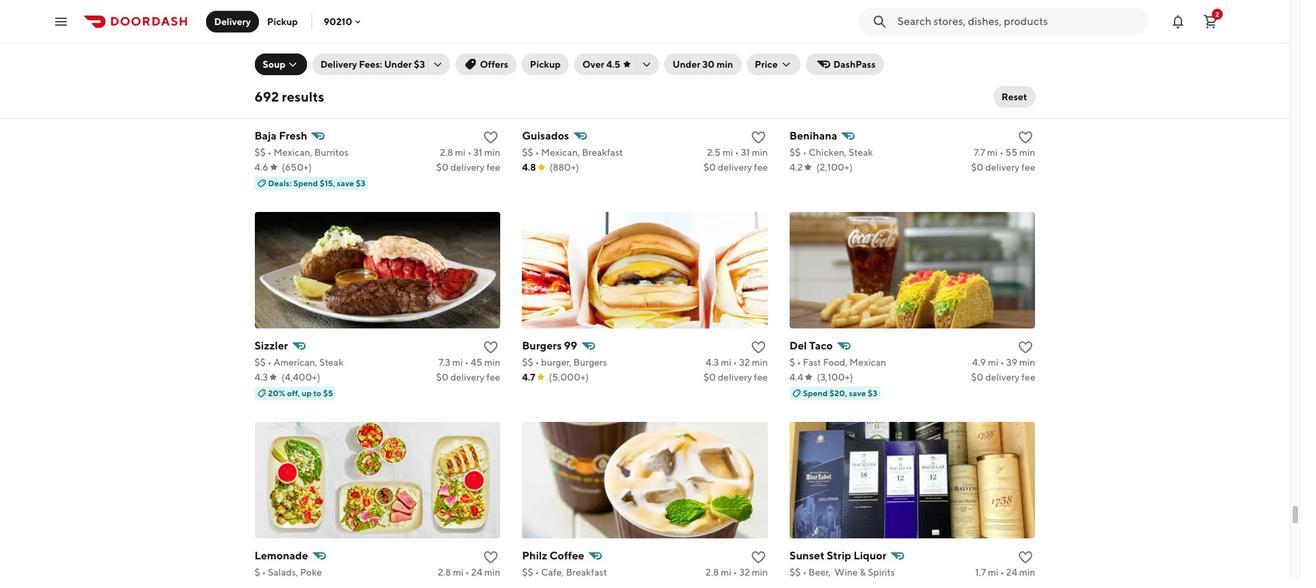 Task type: vqa. For each thing, say whether or not it's contained in the screenshot.
0 items, open Order Cart icon
no



Task type: locate. For each thing, give the bounding box(es) containing it.
4.7
[[522, 372, 535, 383]]

mexican,
[[274, 147, 313, 158], [541, 147, 580, 158]]

1 vertical spatial pickup
[[530, 59, 561, 70]]

fee down 2.8 mi • 31 min at the left top
[[487, 162, 500, 173]]

1 32 from the top
[[739, 357, 750, 368]]

delivery for guisados
[[718, 162, 752, 173]]

click to add this store to your saved list image for del taco
[[1018, 339, 1034, 356]]

$​0 delivery fee down 2.8 mi • 31 min at the left top
[[436, 162, 500, 173]]

$$ up 4.2
[[790, 147, 801, 158]]

0 horizontal spatial $
[[255, 567, 260, 578]]

24
[[471, 567, 483, 578], [1007, 567, 1018, 578]]

click to add this store to your saved list image up 2.5 mi • 31 min
[[750, 129, 767, 146]]

1 horizontal spatial delivery
[[320, 59, 357, 70]]

mexican, up (650+)
[[274, 147, 313, 158]]

31 for guisados
[[741, 147, 750, 158]]

burgers
[[522, 339, 562, 352], [574, 357, 607, 368]]

fee down '4.3 mi • 32 min'
[[754, 372, 768, 383]]

$​0 delivery fee down 7.7 mi • 55 min
[[971, 162, 1036, 173]]

20%
[[268, 388, 285, 398]]

delivery down 4.9 mi • 39 min
[[986, 372, 1020, 383]]

$$ down sunset
[[790, 567, 801, 578]]

reset
[[1002, 92, 1028, 102]]

$​0 down 7.3
[[436, 372, 449, 383]]

0 horizontal spatial pickup
[[267, 16, 298, 27]]

1 vertical spatial $
[[255, 567, 260, 578]]

steak for benihana
[[849, 147, 873, 158]]

$$ down the philz
[[522, 567, 533, 578]]

min for sunset strip liquor
[[1020, 567, 1036, 578]]

del
[[790, 339, 807, 352]]

0 horizontal spatial 24
[[471, 567, 483, 578]]

2.8 for fresh
[[440, 147, 453, 158]]

0 horizontal spatial click to add this store to your saved list image
[[483, 129, 499, 146]]

$3 for delivery fees: under $3
[[414, 59, 425, 70]]

$3
[[414, 59, 425, 70], [356, 178, 366, 188], [868, 388, 878, 398]]

$​0
[[436, 162, 449, 173], [704, 162, 716, 173], [971, 162, 984, 173], [436, 372, 449, 383], [704, 372, 716, 383], [971, 372, 984, 383]]

$ • salads, poke
[[255, 567, 322, 578]]

pickup button left over
[[522, 54, 569, 75]]

$​0 down 7.7
[[971, 162, 984, 173]]

delivery for baja fresh
[[450, 162, 485, 173]]

(650+)
[[282, 162, 312, 173]]

$​0 down '4.3 mi • 32 min'
[[704, 372, 716, 383]]

pickup button
[[259, 11, 306, 32], [522, 54, 569, 75]]

philz coffee
[[522, 550, 585, 563]]

spend left "$20," on the bottom of page
[[803, 388, 828, 398]]

breakfast
[[582, 147, 623, 158], [566, 567, 607, 578]]

1 under from the left
[[384, 59, 412, 70]]

2.5 mi • 31 min
[[707, 147, 768, 158]]

1 horizontal spatial $3
[[414, 59, 425, 70]]

dashpass button
[[806, 54, 884, 75]]

2 horizontal spatial $3
[[868, 388, 878, 398]]

under left 30
[[673, 59, 701, 70]]

$​0 delivery fee for burgers 99
[[704, 372, 768, 383]]

7.7
[[974, 147, 985, 158]]

$3 right $15, on the top
[[356, 178, 366, 188]]

breakfast for philz coffee
[[566, 567, 607, 578]]

$3 down mexican
[[868, 388, 878, 398]]

0 vertical spatial 4.3
[[706, 357, 719, 368]]

•
[[268, 147, 272, 158], [468, 147, 472, 158], [535, 147, 539, 158], [735, 147, 739, 158], [803, 147, 807, 158], [1000, 147, 1004, 158], [268, 357, 272, 368], [465, 357, 469, 368], [535, 357, 539, 368], [733, 357, 737, 368], [797, 357, 801, 368], [1001, 357, 1005, 368], [262, 567, 266, 578], [465, 567, 469, 578], [535, 567, 539, 578], [733, 567, 737, 578], [803, 567, 807, 578], [1001, 567, 1005, 578]]

1 horizontal spatial under
[[673, 59, 701, 70]]

$ up "4.4"
[[790, 357, 795, 368]]

$$ for guisados
[[522, 147, 533, 158]]

pickup up soup button
[[267, 16, 298, 27]]

1 horizontal spatial steak
[[849, 147, 873, 158]]

click to add this store to your saved list image
[[750, 129, 767, 146], [1018, 129, 1034, 146], [483, 339, 499, 356], [750, 339, 767, 356], [483, 550, 499, 566], [1018, 550, 1034, 566]]

steak up $5
[[319, 357, 344, 368]]

fee down 7.7 mi • 55 min
[[1022, 162, 1036, 173]]

$$ • cafe, breakfast
[[522, 567, 607, 578]]

$​0 delivery fee
[[436, 162, 500, 173], [704, 162, 768, 173], [971, 162, 1036, 173], [436, 372, 500, 383], [704, 372, 768, 383], [971, 372, 1036, 383]]

baja
[[255, 129, 277, 142]]

click to add this store to your saved list image up 1.7 mi • 24 min
[[1018, 550, 1034, 566]]

soup button
[[255, 54, 307, 75]]

delivery down '4.3 mi • 32 min'
[[718, 372, 752, 383]]

click to add this store to your saved list image up 2.8 mi • 32 min
[[750, 550, 767, 566]]

delivery inside button
[[214, 16, 251, 27]]

click to add this store to your saved list image up 7.7 mi • 55 min
[[1018, 129, 1034, 146]]

$$ up 4.7
[[522, 357, 533, 368]]

under 30 min button
[[665, 54, 741, 75]]

0 horizontal spatial 4.3
[[255, 372, 268, 383]]

mi for benihana
[[987, 147, 998, 158]]

0 horizontal spatial burgers
[[522, 339, 562, 352]]

click to add this store to your saved list image up 4.9 mi • 39 min
[[1018, 339, 1034, 356]]

dashpass
[[834, 59, 876, 70]]

$​0 delivery fee for sizzler
[[436, 372, 500, 383]]

7.3 mi • 45 min
[[439, 357, 500, 368]]

min
[[717, 59, 733, 70], [484, 147, 500, 158], [752, 147, 768, 158], [1020, 147, 1036, 158], [484, 357, 500, 368], [752, 357, 768, 368], [1020, 357, 1036, 368], [484, 567, 500, 578], [752, 567, 768, 578], [1020, 567, 1036, 578]]

0 vertical spatial $3
[[414, 59, 425, 70]]

delivery for benihana
[[986, 162, 1020, 173]]

32 for burgers 99
[[739, 357, 750, 368]]

$$ up 4.8
[[522, 147, 533, 158]]

$​0 delivery fee for del taco
[[971, 372, 1036, 383]]

$​0 delivery fee down 4.9 mi • 39 min
[[971, 372, 1036, 383]]

90210
[[324, 16, 352, 27]]

1 horizontal spatial 24
[[1007, 567, 1018, 578]]

pickup button up soup button
[[259, 11, 306, 32]]

benihana
[[790, 129, 837, 142]]

$​0 down 2.8 mi • 31 min at the left top
[[436, 162, 449, 173]]

0 vertical spatial breakfast
[[582, 147, 623, 158]]

$​0 delivery fee down "7.3 mi • 45 min"
[[436, 372, 500, 383]]

1 vertical spatial 4.3
[[255, 372, 268, 383]]

$$ for sunset strip liquor
[[790, 567, 801, 578]]

2.8
[[440, 147, 453, 158], [438, 567, 451, 578], [706, 567, 719, 578]]

20% off, up to $5
[[268, 388, 333, 398]]

coffee
[[550, 550, 585, 563]]

2 under from the left
[[673, 59, 701, 70]]

$3 for spend $20, save $3
[[868, 388, 878, 398]]

mexican
[[850, 357, 886, 368]]

45
[[471, 357, 483, 368]]

click to add this store to your saved list image for benihana
[[1018, 129, 1034, 146]]

1 horizontal spatial mexican,
[[541, 147, 580, 158]]

2 24 from the left
[[1007, 567, 1018, 578]]

pickup left over
[[530, 59, 561, 70]]

delivery for burgers 99
[[718, 372, 752, 383]]

0 horizontal spatial spend
[[293, 178, 318, 188]]

2 vertical spatial $3
[[868, 388, 878, 398]]

fee for sizzler
[[487, 372, 500, 383]]

click to add this store to your saved list image up 2.8 mi • 24 min
[[483, 550, 499, 566]]

$$ for sizzler
[[255, 357, 266, 368]]

$​0 down 4.9
[[971, 372, 984, 383]]

2 vertical spatial click to add this store to your saved list image
[[750, 550, 767, 566]]

4.3 mi • 32 min
[[706, 357, 768, 368]]

mexican, up (880+)
[[541, 147, 580, 158]]

fee down 4.9 mi • 39 min
[[1022, 372, 1036, 383]]

1 horizontal spatial save
[[849, 388, 866, 398]]

burgers down the '99'
[[574, 357, 607, 368]]

strip
[[827, 550, 852, 563]]

0 horizontal spatial 31
[[473, 147, 483, 158]]

0 vertical spatial delivery
[[214, 16, 251, 27]]

mi for guisados
[[723, 147, 733, 158]]

wine
[[835, 567, 858, 578]]

4.6
[[255, 162, 268, 173]]

under inside button
[[673, 59, 701, 70]]

save right $15, on the top
[[337, 178, 354, 188]]

$$ up 4.6
[[255, 147, 266, 158]]

1 vertical spatial breakfast
[[566, 567, 607, 578]]

steak for sizzler
[[319, 357, 344, 368]]

32
[[739, 357, 750, 368], [739, 567, 750, 578]]

fee down 2.5 mi • 31 min
[[754, 162, 768, 173]]

0 vertical spatial 32
[[739, 357, 750, 368]]

0 horizontal spatial save
[[337, 178, 354, 188]]

liquor
[[854, 550, 887, 563]]

delivery down 7.7 mi • 55 min
[[986, 162, 1020, 173]]

fee for del taco
[[1022, 372, 1036, 383]]

american,
[[274, 357, 317, 368]]

2.8 mi • 32 min
[[706, 567, 768, 578]]

$​0 delivery fee down '4.3 mi • 32 min'
[[704, 372, 768, 383]]

$​0 for baja fresh
[[436, 162, 449, 173]]

2 mexican, from the left
[[541, 147, 580, 158]]

$$ for benihana
[[790, 147, 801, 158]]

click to add this store to your saved list image for burgers 99
[[750, 339, 767, 356]]

2 31 from the left
[[741, 147, 750, 158]]

save
[[337, 178, 354, 188], [849, 388, 866, 398]]

(4,400+)
[[282, 372, 320, 383]]

under right the fees:
[[384, 59, 412, 70]]

$​0 delivery fee down 2.5 mi • 31 min
[[704, 162, 768, 173]]

0 vertical spatial steak
[[849, 147, 873, 158]]

min inside button
[[717, 59, 733, 70]]

1 vertical spatial click to add this store to your saved list image
[[1018, 339, 1034, 356]]

0 horizontal spatial $3
[[356, 178, 366, 188]]

delivery
[[450, 162, 485, 173], [718, 162, 752, 173], [986, 162, 1020, 173], [450, 372, 485, 383], [718, 372, 752, 383], [986, 372, 1020, 383]]

1 horizontal spatial burgers
[[574, 357, 607, 368]]

delivery down 2.5 mi • 31 min
[[718, 162, 752, 173]]

1 horizontal spatial 4.3
[[706, 357, 719, 368]]

mi for sunset strip liquor
[[988, 567, 999, 578]]

2.8 for coffee
[[706, 567, 719, 578]]

delivery fees: under $3
[[320, 59, 425, 70]]

click to add this store to your saved list image up "7.3 mi • 45 min"
[[483, 339, 499, 356]]

$$
[[255, 147, 266, 158], [522, 147, 533, 158], [790, 147, 801, 158], [255, 357, 266, 368], [522, 357, 533, 368], [522, 567, 533, 578], [790, 567, 801, 578]]

$$ • burger, burgers
[[522, 357, 607, 368]]

steak up (2,100+)
[[849, 147, 873, 158]]

spend down (650+)
[[293, 178, 318, 188]]

1 mexican, from the left
[[274, 147, 313, 158]]

reset button
[[994, 86, 1036, 108]]

save right "$20," on the bottom of page
[[849, 388, 866, 398]]

1 31 from the left
[[473, 147, 483, 158]]

min for del taco
[[1020, 357, 1036, 368]]

$15,
[[320, 178, 335, 188]]

$​0 delivery fee for benihana
[[971, 162, 1036, 173]]

0 horizontal spatial delivery
[[214, 16, 251, 27]]

$​0 down 2.5
[[704, 162, 716, 173]]

0 horizontal spatial pickup button
[[259, 11, 306, 32]]

burgers up burger,
[[522, 339, 562, 352]]

0 vertical spatial pickup
[[267, 16, 298, 27]]

2.5
[[707, 147, 721, 158]]

4.4
[[790, 372, 804, 383]]

$​0 for burgers 99
[[704, 372, 716, 383]]

$$ for burgers 99
[[522, 357, 533, 368]]

poke
[[300, 567, 322, 578]]

over 4.5
[[583, 59, 621, 70]]

1 vertical spatial steak
[[319, 357, 344, 368]]

&
[[860, 567, 866, 578]]

click to add this store to your saved list image up '4.3 mi • 32 min'
[[750, 339, 767, 356]]

1 horizontal spatial pickup button
[[522, 54, 569, 75]]

1 vertical spatial 32
[[739, 567, 750, 578]]

1 vertical spatial spend
[[803, 388, 828, 398]]

click to add this store to your saved list image up 2.8 mi • 31 min at the left top
[[483, 129, 499, 146]]

1 horizontal spatial 31
[[741, 147, 750, 158]]

24 for lemonade
[[471, 567, 483, 578]]

delivery down "7.3 mi • 45 min"
[[450, 372, 485, 383]]

1 horizontal spatial $
[[790, 357, 795, 368]]

1 vertical spatial delivery
[[320, 59, 357, 70]]

$3 right the fees:
[[414, 59, 425, 70]]

guisados
[[522, 129, 569, 142]]

1 horizontal spatial spend
[[803, 388, 828, 398]]

1 horizontal spatial pickup
[[530, 59, 561, 70]]

offers
[[480, 59, 508, 70]]

mi for lemonade
[[453, 567, 464, 578]]

click to add this store to your saved list image
[[483, 129, 499, 146], [1018, 339, 1034, 356], [750, 550, 767, 566]]

$ for del taco
[[790, 357, 795, 368]]

delivery button
[[206, 11, 259, 32]]

fee down "7.3 mi • 45 min"
[[487, 372, 500, 383]]

0 vertical spatial click to add this store to your saved list image
[[483, 129, 499, 146]]

mi for philz coffee
[[721, 567, 732, 578]]

0 horizontal spatial mexican,
[[274, 147, 313, 158]]

delivery down 2.8 mi • 31 min at the left top
[[450, 162, 485, 173]]

fee
[[487, 162, 500, 173], [754, 162, 768, 173], [1022, 162, 1036, 173], [487, 372, 500, 383], [754, 372, 768, 383], [1022, 372, 1036, 383]]

mi for burgers 99
[[721, 357, 732, 368]]

under
[[384, 59, 412, 70], [673, 59, 701, 70]]

delivery
[[214, 16, 251, 27], [320, 59, 357, 70]]

1 vertical spatial burgers
[[574, 357, 607, 368]]

0 vertical spatial $
[[790, 357, 795, 368]]

0 horizontal spatial under
[[384, 59, 412, 70]]

del taco
[[790, 339, 833, 352]]

taco
[[809, 339, 833, 352]]

0 horizontal spatial steak
[[319, 357, 344, 368]]

fee for burgers 99
[[754, 372, 768, 383]]

pickup
[[267, 16, 298, 27], [530, 59, 561, 70]]

1 horizontal spatial click to add this store to your saved list image
[[750, 550, 767, 566]]

open menu image
[[53, 13, 69, 29]]

$​0 for sizzler
[[436, 372, 449, 383]]

$$ down sizzler
[[255, 357, 266, 368]]

$ left salads,
[[255, 567, 260, 578]]

1 vertical spatial save
[[849, 388, 866, 398]]

2 horizontal spatial click to add this store to your saved list image
[[1018, 339, 1034, 356]]

39
[[1006, 357, 1018, 368]]

2 32 from the top
[[739, 567, 750, 578]]

over 4.5 button
[[574, 54, 659, 75]]

1 24 from the left
[[471, 567, 483, 578]]

burritos
[[314, 147, 349, 158]]



Task type: describe. For each thing, give the bounding box(es) containing it.
food,
[[823, 357, 848, 368]]

0 vertical spatial burgers
[[522, 339, 562, 352]]

sunset strip liquor
[[790, 550, 887, 563]]

min for baja fresh
[[484, 147, 500, 158]]

delivery for delivery
[[214, 16, 251, 27]]

min for sizzler
[[484, 357, 500, 368]]

burger,
[[541, 357, 572, 368]]

soup
[[263, 59, 286, 70]]

4.3 for 4.3 mi • 32 min
[[706, 357, 719, 368]]

mi for baja fresh
[[455, 147, 466, 158]]

click to add this store to your saved list image for philz coffee
[[750, 550, 767, 566]]

$ • fast food, mexican
[[790, 357, 886, 368]]

min for guisados
[[752, 147, 768, 158]]

over
[[583, 59, 605, 70]]

692 results
[[255, 89, 324, 104]]

$$ • chicken, steak
[[790, 147, 873, 158]]

delivery for sizzler
[[450, 372, 485, 383]]

beer,
[[809, 567, 831, 578]]

min for benihana
[[1020, 147, 1036, 158]]

$20,
[[830, 388, 847, 398]]

$$ • mexican, breakfast
[[522, 147, 623, 158]]

fee for baja fresh
[[487, 162, 500, 173]]

min for burgers 99
[[752, 357, 768, 368]]

up
[[302, 388, 312, 398]]

delivery for delivery fees: under $3
[[320, 59, 357, 70]]

click to add this store to your saved list image for lemonade
[[483, 550, 499, 566]]

deals:
[[268, 178, 292, 188]]

0 vertical spatial save
[[337, 178, 354, 188]]

salads,
[[268, 567, 298, 578]]

$$ • american, steak
[[255, 357, 344, 368]]

4.5
[[607, 59, 621, 70]]

chicken,
[[809, 147, 847, 158]]

offers button
[[456, 54, 517, 75]]

1 vertical spatial $3
[[356, 178, 366, 188]]

fresh
[[279, 129, 307, 142]]

delivery for del taco
[[986, 372, 1020, 383]]

deals: spend $15, save $3
[[268, 178, 366, 188]]

$​0 delivery fee for baja fresh
[[436, 162, 500, 173]]

results
[[282, 89, 324, 104]]

pickup for the bottommost "pickup" 'button'
[[530, 59, 561, 70]]

price button
[[747, 54, 801, 75]]

fees:
[[359, 59, 382, 70]]

$​0 for benihana
[[971, 162, 984, 173]]

$$ for philz coffee
[[522, 567, 533, 578]]

mi for del taco
[[988, 357, 999, 368]]

spirits
[[868, 567, 895, 578]]

sunset
[[790, 550, 825, 563]]

click to add this store to your saved list image for sunset strip liquor
[[1018, 550, 1034, 566]]

0 vertical spatial spend
[[293, 178, 318, 188]]

sizzler
[[255, 339, 288, 352]]

lemonade
[[255, 550, 308, 563]]

2.8 mi • 31 min
[[440, 147, 500, 158]]

click to add this store to your saved list image for sizzler
[[483, 339, 499, 356]]

mexican, for baja fresh
[[274, 147, 313, 158]]

off,
[[287, 388, 300, 398]]

24 for sunset strip liquor
[[1007, 567, 1018, 578]]

$$ • mexican, burritos
[[255, 147, 349, 158]]

(5,000+)
[[549, 372, 589, 383]]

$​0 for del taco
[[971, 372, 984, 383]]

$​0 delivery fee for guisados
[[704, 162, 768, 173]]

1.7
[[975, 567, 986, 578]]

price
[[755, 59, 778, 70]]

min for philz coffee
[[752, 567, 768, 578]]

4.3 for 4.3
[[255, 372, 268, 383]]

under 30 min
[[673, 59, 733, 70]]

32 for philz coffee
[[739, 567, 750, 578]]

min for lemonade
[[484, 567, 500, 578]]

$​0 for guisados
[[704, 162, 716, 173]]

$ for lemonade
[[255, 567, 260, 578]]

fee for guisados
[[754, 162, 768, 173]]

692
[[255, 89, 279, 104]]

baja fresh
[[255, 129, 307, 142]]

burgers 99
[[522, 339, 577, 352]]

30
[[703, 59, 715, 70]]

spend $20, save $3
[[803, 388, 878, 398]]

2.8 mi • 24 min
[[438, 567, 500, 578]]

3 items, open order cart image
[[1203, 13, 1219, 29]]

0 vertical spatial pickup button
[[259, 11, 306, 32]]

mexican, for guisados
[[541, 147, 580, 158]]

mi for sizzler
[[452, 357, 463, 368]]

90210 button
[[324, 16, 363, 27]]

1 vertical spatial pickup button
[[522, 54, 569, 75]]

7.7 mi • 55 min
[[974, 147, 1036, 158]]

4.9
[[972, 357, 986, 368]]

31 for baja fresh
[[473, 147, 483, 158]]

breakfast for guisados
[[582, 147, 623, 158]]

(3,100+)
[[817, 372, 853, 383]]

notification bell image
[[1170, 13, 1186, 29]]

$5
[[323, 388, 333, 398]]

click to add this store to your saved list image for guisados
[[750, 129, 767, 146]]

1.7 mi • 24 min
[[975, 567, 1036, 578]]

pickup for topmost "pickup" 'button'
[[267, 16, 298, 27]]

cafe,
[[541, 567, 564, 578]]

click to add this store to your saved list image for baja fresh
[[483, 129, 499, 146]]

2
[[1216, 10, 1220, 18]]

7.3
[[439, 357, 451, 368]]

$$ • beer,  wine & spirits
[[790, 567, 895, 578]]

to
[[313, 388, 321, 398]]

$$ for baja fresh
[[255, 147, 266, 158]]

(880+)
[[550, 162, 579, 173]]

55
[[1006, 147, 1018, 158]]

4.8
[[522, 162, 536, 173]]

Store search: begin typing to search for stores available on DoorDash text field
[[898, 14, 1140, 29]]

2 button
[[1197, 8, 1224, 35]]

fee for benihana
[[1022, 162, 1036, 173]]

(2,100+)
[[817, 162, 853, 173]]

fast
[[803, 357, 821, 368]]

philz
[[522, 550, 547, 563]]

99
[[564, 339, 577, 352]]



